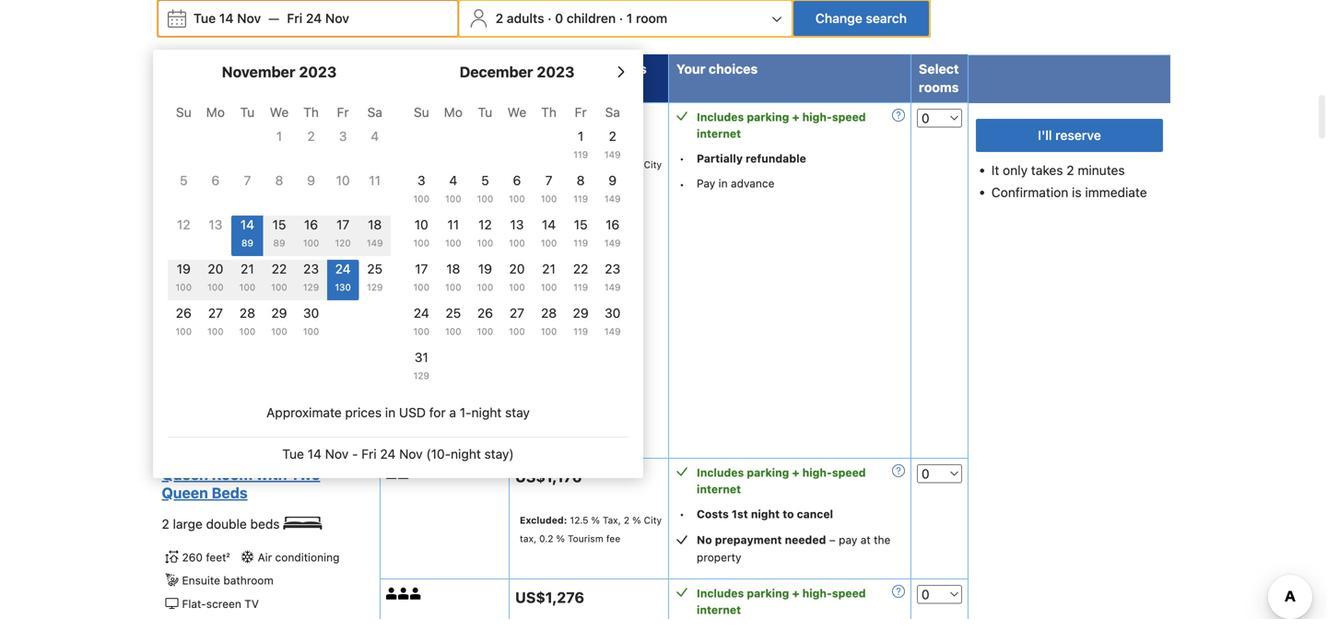 Task type: vqa. For each thing, say whether or not it's contained in the screenshot.
12 checkbox
yes



Task type: locate. For each thing, give the bounding box(es) containing it.
2 speed from the top
[[832, 466, 866, 479]]

1 parking from the top
[[747, 110, 790, 123]]

parking up costs 1st night to cancel
[[747, 466, 790, 479]]

0 horizontal spatial 6
[[212, 173, 220, 188]]

telephone
[[297, 318, 350, 331]]

–
[[830, 534, 836, 547]]

0 vertical spatial +
[[792, 110, 800, 123]]

1 horizontal spatial for
[[567, 61, 585, 76]]

5 100
[[477, 173, 493, 204]]

89 inside 14 89
[[241, 238, 253, 248]]

1 30 from the left
[[303, 305, 319, 321]]

0 vertical spatial 11
[[369, 173, 381, 188]]

0 vertical spatial fri
[[287, 10, 303, 26]]

0 vertical spatial tax,
[[603, 159, 621, 170]]

28 left "29 119"
[[541, 305, 557, 321]]

1 vertical spatial tourism
[[568, 533, 604, 544]]

1 flat-screen tv from the top
[[182, 223, 259, 236]]

26 inside checkbox
[[176, 305, 192, 321]]

1 vertical spatial fee
[[606, 533, 621, 544]]

27 November 2023 checkbox
[[200, 304, 232, 345]]

flat- down ensuite
[[182, 598, 206, 611]]

fr for november 2023
[[337, 104, 349, 120]]

0 horizontal spatial 10
[[336, 173, 350, 188]]

2 2023 from the left
[[537, 63, 575, 80]]

1 7 from the left
[[244, 173, 251, 188]]

0 vertical spatial night
[[472, 405, 502, 420]]

1 vertical spatial tue
[[282, 446, 304, 462]]

grid
[[168, 94, 391, 345], [406, 94, 629, 389]]

2 vertical spatial night
[[751, 508, 780, 521]]

9 December 2023 checkbox
[[597, 171, 629, 212]]

9 inside 9 149
[[609, 173, 617, 188]]

tue for tue 14 nov — fri 24 nov
[[194, 10, 216, 26]]

2 includes parking + high-speed internet from the top
[[697, 466, 866, 496]]

149 right 15 december 2023 'checkbox'
[[605, 238, 621, 248]]

100 inside 6 december 2023 option
[[509, 193, 525, 204]]

6 right the 5 100
[[513, 173, 521, 188]]

conditioning down '2' option
[[275, 176, 340, 189]]

2 tax, from the top
[[520, 533, 537, 544]]

2 su from the left
[[414, 104, 429, 120]]

149 for 9
[[605, 193, 621, 204]]

3 inside checkbox
[[339, 128, 347, 144]]

13 100
[[509, 217, 525, 248]]

• left costs
[[680, 508, 685, 521]]

2 inside option
[[307, 128, 315, 144]]

9
[[307, 173, 315, 188], [609, 173, 617, 188]]

1 0.2 from the top
[[539, 177, 554, 188]]

a
[[449, 405, 456, 420]]

bed
[[284, 141, 307, 156]]

includes up costs
[[697, 466, 744, 479]]

13 left 14 100
[[510, 217, 524, 232]]

1 2023 from the left
[[299, 63, 337, 80]]

queen left beds
[[162, 484, 208, 502]]

30 149
[[605, 305, 621, 337]]

100 for 21 november 2023 checkbox
[[239, 282, 256, 292]]

1 horizontal spatial 29
[[573, 305, 589, 321]]

change
[[816, 10, 863, 26]]

16 December 2023 checkbox
[[597, 216, 629, 256]]

king room
[[162, 109, 238, 127]]

0 vertical spatial tax,
[[520, 177, 537, 188]]

2 high- from the top
[[803, 466, 832, 479]]

0 horizontal spatial 27
[[208, 305, 223, 321]]

27 December 2023 checkbox
[[501, 304, 533, 345]]

free up 23 129 on the top of page
[[292, 246, 315, 259]]

29 100
[[271, 305, 287, 337]]

19 December 2023 checkbox
[[469, 260, 501, 300]]

12 inside 12 100
[[479, 217, 492, 232]]

th up '2' option
[[303, 104, 319, 120]]

• left pay
[[680, 178, 685, 191]]

2 22 from the left
[[573, 261, 589, 276]]

coffee machine
[[182, 246, 264, 259]]

0 horizontal spatial 28 100
[[239, 305, 256, 337]]

5 119 from the top
[[574, 326, 588, 337]]

1 vertical spatial speed
[[832, 466, 866, 479]]

1 vertical spatial city
[[644, 515, 662, 526]]

1 tu from the left
[[240, 104, 255, 120]]

2 5 from the left
[[481, 173, 489, 188]]

8 December 2023 checkbox
[[565, 171, 597, 212]]

0 horizontal spatial 20
[[208, 261, 223, 276]]

speed for us$1,176
[[832, 466, 866, 479]]

15 cell
[[263, 212, 295, 256]]

in right pay
[[719, 177, 728, 190]]

tu for november 2023
[[240, 104, 255, 120]]

type
[[204, 61, 233, 76]]

0 horizontal spatial 26 100
[[176, 305, 192, 337]]

22 cell
[[263, 256, 295, 300]]

1 5 from the left
[[180, 173, 188, 188]]

28 100 left "29 119"
[[541, 305, 557, 337]]

1 vertical spatial 260
[[182, 551, 203, 564]]

10 December 2023 checkbox
[[406, 216, 438, 256]]

23 November 2023 checkbox
[[295, 260, 327, 300]]

100 inside 5 december 2023 "checkbox"
[[477, 193, 493, 204]]

1 9 from the left
[[307, 173, 315, 188]]

26 for 26 november 2023 checkbox
[[176, 305, 192, 321]]

16 100
[[303, 217, 319, 248]]

100 for 6 december 2023 option
[[509, 193, 525, 204]]

15 right 14 100
[[574, 217, 588, 232]]

tue 14 nov - fri 24 nov (10-night stay)
[[282, 446, 514, 462]]

9 down '2' option
[[307, 173, 315, 188]]

2 tu from the left
[[478, 104, 493, 120]]

1 horizontal spatial mo
[[444, 104, 463, 120]]

23 December 2023 checkbox
[[597, 260, 629, 300]]

29 November 2023 checkbox
[[263, 304, 295, 345]]

130
[[335, 282, 351, 292]]

cancel
[[797, 508, 833, 521]]

tv down bathroom
[[245, 598, 259, 611]]

18 149
[[367, 217, 383, 248]]

119 inside 8 december 2023 checkbox
[[574, 193, 588, 204]]

bath or shower
[[177, 299, 255, 312]]

room up 1 extra-large double bed
[[198, 109, 238, 127]]

pay
[[697, 177, 716, 190]]

tax, left the 7 100
[[520, 177, 537, 188]]

7 left the 8 119
[[545, 173, 553, 188]]

26 for 26 december 2023 option
[[477, 305, 493, 321]]

stay)
[[485, 446, 514, 462]]

260 up ensuite
[[182, 551, 203, 564]]

1 horizontal spatial 18
[[446, 261, 460, 276]]

queen
[[162, 466, 208, 483], [162, 484, 208, 502]]

26 100 for 26 november 2023 checkbox
[[176, 305, 192, 337]]

26 left or
[[176, 305, 192, 321]]

10 100
[[413, 217, 430, 248]]

1 horizontal spatial 22
[[573, 261, 589, 276]]

tax, up 9 149
[[603, 159, 621, 170]]

1 inside button
[[627, 10, 633, 26]]

0 vertical spatial 18
[[368, 217, 382, 232]]

2 adults · 0 children · 1 room
[[496, 10, 668, 26]]

%
[[591, 159, 600, 170], [632, 159, 641, 170], [556, 177, 565, 188], [591, 515, 600, 526], [632, 515, 641, 526], [556, 533, 565, 544]]

26 inside option
[[477, 305, 493, 321]]

149 inside 30 december 2023 checkbox
[[605, 326, 621, 337]]

0 horizontal spatial in
[[385, 405, 396, 420]]

89 inside 15 89
[[273, 238, 285, 248]]

1 high- from the top
[[803, 110, 832, 123]]

flat-screen tv down ensuite bathroom
[[182, 598, 259, 611]]

1 8 from the left
[[275, 173, 283, 188]]

1 horizontal spatial 17
[[415, 261, 428, 276]]

15 inside checkbox
[[272, 217, 286, 232]]

price for 10 nights
[[531, 61, 647, 76]]

1 horizontal spatial 28
[[541, 305, 557, 321]]

100 for 27 december 2023 checkbox
[[509, 326, 525, 337]]

11 December 2023 checkbox
[[438, 216, 469, 256]]

129 for 25
[[367, 282, 383, 292]]

0 vertical spatial queen
[[162, 466, 208, 483]]

1 su from the left
[[176, 104, 191, 120]]

tax,
[[603, 159, 621, 170], [603, 515, 621, 526]]

17 up the 120
[[337, 217, 350, 232]]

more details on meals and payment options image
[[892, 109, 905, 121], [892, 585, 905, 598]]

120
[[335, 238, 351, 248]]

1 tax, from the top
[[520, 177, 537, 188]]

24 right -
[[380, 446, 396, 462]]

air up bathroom
[[258, 551, 272, 564]]

1 city from the top
[[644, 159, 662, 170]]

149 inside 16 december 2023 checkbox
[[605, 238, 621, 248]]

2 27 100 from the left
[[509, 305, 525, 337]]

2 parking from the top
[[747, 466, 790, 479]]

0 vertical spatial 260 feet²
[[182, 176, 230, 189]]

6 right 5 option
[[212, 173, 220, 188]]

23 cell
[[295, 256, 327, 300]]

1 horizontal spatial 19
[[478, 261, 492, 276]]

room up beds
[[212, 466, 253, 483]]

19 100 inside 19 december 2023 option
[[477, 261, 493, 292]]

23 inside 23 149
[[605, 261, 621, 276]]

tv down bath
[[177, 318, 192, 331]]

12
[[177, 217, 190, 232], [479, 217, 492, 232]]

su for december
[[414, 104, 429, 120]]

119 left 2 december 2023 option
[[574, 149, 588, 160]]

1 speed from the top
[[832, 110, 866, 123]]

17 November 2023 checkbox
[[327, 216, 359, 256]]

double
[[240, 141, 281, 156], [206, 517, 247, 532]]

·
[[548, 10, 552, 26], [619, 10, 623, 26]]

1 20 100 from the left
[[207, 261, 224, 292]]

2 8 from the left
[[577, 173, 585, 188]]

2 includes from the top
[[697, 466, 744, 479]]

28 100 inside 28 november 2023 checkbox
[[239, 305, 256, 337]]

% left costs
[[632, 515, 641, 526]]

2 20 from the left
[[509, 261, 525, 276]]

13 November 2023 checkbox
[[200, 216, 232, 256]]

11 inside 11 100
[[448, 217, 459, 232]]

6 for 6 100
[[513, 173, 521, 188]]

2 26 100 from the left
[[477, 305, 493, 337]]

parking
[[747, 110, 790, 123], [747, 466, 790, 479], [747, 587, 790, 600]]

10 down 3 november 2023 checkbox on the top left of page
[[336, 173, 350, 188]]

tu down december
[[478, 104, 493, 120]]

100 for 3 december 2023 option
[[413, 193, 430, 204]]

23 for 23 129
[[303, 261, 319, 276]]

11 right 10 100
[[448, 217, 459, 232]]

high- down – pay at the property
[[803, 587, 832, 600]]

100 for 19 november 2023 checkbox on the left of the page
[[176, 282, 192, 292]]

11 for 11
[[369, 173, 381, 188]]

30 for 30 100
[[303, 305, 319, 321]]

0 horizontal spatial for
[[429, 405, 446, 420]]

0 vertical spatial 17
[[337, 217, 350, 232]]

2 right bed
[[307, 128, 315, 144]]

17 December 2023 checkbox
[[406, 260, 438, 300]]

16 inside 16 149
[[606, 217, 620, 232]]

20 December 2023 checkbox
[[501, 260, 533, 300]]

0 vertical spatial large
[[207, 141, 237, 156]]

100 inside 25 december 2023 checkbox
[[445, 326, 462, 337]]

30 inside 30 100
[[303, 305, 319, 321]]

100 inside 26 november 2023 checkbox
[[176, 326, 192, 337]]

select rooms
[[919, 61, 959, 95]]

17 inside '17 120'
[[337, 217, 350, 232]]

100 inside 27 november 2023 option
[[207, 326, 224, 337]]

0 vertical spatial 260
[[182, 176, 203, 189]]

feet²
[[206, 176, 230, 189], [206, 551, 230, 564]]

5 inside option
[[180, 173, 188, 188]]

20 for 20 november 2023 checkbox
[[208, 261, 223, 276]]

costs
[[697, 508, 729, 521]]

2 right 2 149
[[624, 159, 630, 170]]

1 inside 1 119
[[578, 128, 584, 144]]

13 inside option
[[209, 217, 222, 232]]

18
[[368, 217, 382, 232], [446, 261, 460, 276]]

100 inside 21 december 2023 option
[[541, 282, 557, 292]]

screen up coffee machine
[[206, 223, 241, 236]]

2 27 from the left
[[510, 305, 525, 321]]

9 right the 8 119
[[609, 173, 617, 188]]

16 up "free wifi"
[[304, 217, 318, 232]]

2 26 from the left
[[477, 305, 493, 321]]

0 horizontal spatial 19
[[177, 261, 191, 276]]

su
[[176, 104, 191, 120], [414, 104, 429, 120]]

27 for 27 november 2023 option
[[208, 305, 223, 321]]

feet² up ensuite bathroom
[[206, 551, 230, 564]]

1
[[627, 10, 633, 26], [276, 128, 282, 144], [578, 128, 584, 144], [162, 141, 168, 156]]

15 inside 15 119
[[574, 217, 588, 232]]

30 for 30 149
[[605, 305, 621, 321]]

100 inside 28 november 2023 checkbox
[[239, 326, 256, 337]]

1 21 from the left
[[241, 261, 254, 276]]

2 air conditioning from the top
[[258, 551, 340, 564]]

119 for 29
[[574, 326, 588, 337]]

2 large double beds
[[162, 517, 283, 532]]

mo right king
[[206, 104, 225, 120]]

in left usd
[[385, 405, 396, 420]]

149 for 23
[[605, 282, 621, 292]]

100 inside 29 november 2023 option
[[271, 326, 287, 337]]

2 16 from the left
[[606, 217, 620, 232]]

1 fee from the top
[[606, 177, 621, 188]]

100 inside 11 december 2023 checkbox
[[445, 238, 462, 248]]

100 inside 12 december 2023 checkbox
[[477, 238, 493, 248]]

1 vertical spatial screen
[[206, 598, 241, 611]]

1 vertical spatial 18
[[446, 261, 460, 276]]

0 vertical spatial parking
[[747, 110, 790, 123]]

we
[[270, 104, 289, 120], [508, 104, 527, 120]]

25 December 2023 checkbox
[[438, 304, 469, 345]]

for left a
[[429, 405, 446, 420]]

12 for 12 100
[[479, 217, 492, 232]]

nov left —
[[237, 10, 261, 26]]

12 up coffee
[[177, 217, 190, 232]]

2 · from the left
[[619, 10, 623, 26]]

1 horizontal spatial 11
[[448, 217, 459, 232]]

4 inside 4 november 2023 checkbox
[[371, 128, 379, 144]]

0 horizontal spatial 11
[[369, 173, 381, 188]]

2 15 from the left
[[574, 217, 588, 232]]

149 inside 18 november 2023 checkbox
[[367, 238, 383, 248]]

100 inside 16 november 2023 checkbox
[[303, 238, 319, 248]]

1 horizontal spatial fri
[[362, 446, 377, 462]]

parking for us$1,076
[[747, 110, 790, 123]]

14 inside "checkbox"
[[240, 217, 254, 232]]

1 horizontal spatial 2023
[[537, 63, 575, 80]]

28 left 29 100
[[240, 305, 255, 321]]

1 vertical spatial includes parking + high-speed internet
[[697, 466, 866, 496]]

approximate prices in usd for a 1-night stay
[[267, 405, 530, 420]]

2023 down the fri 24 nov button
[[299, 63, 337, 80]]

1 119
[[574, 128, 588, 160]]

89
[[241, 238, 253, 248], [273, 238, 285, 248]]

11 down 4 november 2023 checkbox on the top left
[[369, 173, 381, 188]]

1 26 100 from the left
[[176, 305, 192, 337]]

1 fr from the left
[[337, 104, 349, 120]]

+ up to at the bottom of page
[[792, 466, 800, 479]]

20 100
[[207, 261, 224, 292], [509, 261, 525, 292]]

25
[[367, 261, 383, 276], [446, 305, 461, 321]]

8 November 2023 checkbox
[[263, 171, 295, 212]]

0 vertical spatial 0.2
[[539, 177, 554, 188]]

0 horizontal spatial 5
[[180, 173, 188, 188]]

129 inside 25 november 2023 option
[[367, 282, 383, 292]]

100 inside 4 december 2023 option
[[445, 193, 462, 204]]

we for november
[[270, 104, 289, 120]]

internet for us$1,076
[[697, 127, 741, 140]]

1 horizontal spatial 6
[[513, 173, 521, 188]]

129 for 31
[[414, 370, 430, 381]]

100 for 26 december 2023 option
[[477, 326, 493, 337]]

119 right 7 december 2023 "option"
[[574, 193, 588, 204]]

tourism
[[568, 177, 604, 188], [568, 533, 604, 544]]

free
[[292, 246, 315, 259], [177, 281, 200, 294]]

7 inside checkbox
[[244, 173, 251, 188]]

31 December 2023 checkbox
[[406, 348, 438, 389]]

city left costs
[[644, 515, 662, 526]]

1 horizontal spatial 30
[[605, 305, 621, 321]]

16 149
[[605, 217, 621, 248]]

12 left "13 100"
[[479, 217, 492, 232]]

fr up 3 november 2023 checkbox on the top left of page
[[337, 104, 349, 120]]

4 119 from the top
[[574, 282, 588, 292]]

27 100 inside 27 november 2023 option
[[207, 305, 224, 337]]

16 inside 16 100
[[304, 217, 318, 232]]

fee
[[606, 177, 621, 188], [606, 533, 621, 544]]

0 horizontal spatial 18
[[368, 217, 382, 232]]

0 vertical spatial screen
[[206, 223, 241, 236]]

1 horizontal spatial 28 100
[[541, 305, 557, 337]]

21 100 for 21 november 2023 checkbox
[[239, 261, 256, 292]]

100 for 5 december 2023 "checkbox"
[[477, 193, 493, 204]]

1 22 from the left
[[272, 261, 287, 276]]

1 vertical spatial fri
[[362, 446, 377, 462]]

29 left 30 149
[[573, 305, 589, 321]]

14 November 2023 checkbox
[[232, 216, 263, 256]]

0 horizontal spatial 27 100
[[207, 305, 224, 337]]

4 inside "4 100"
[[449, 173, 458, 188]]

2 6 from the left
[[513, 173, 521, 188]]

19 inside checkbox
[[177, 261, 191, 276]]

0 horizontal spatial 129
[[303, 282, 319, 292]]

9 November 2023 checkbox
[[295, 171, 327, 212]]

mo down of on the top left
[[444, 104, 463, 120]]

we down the december 2023
[[508, 104, 527, 120]]

1 119 from the top
[[574, 149, 588, 160]]

100 for 18 december 2023 option
[[445, 282, 462, 292]]

% left the 8 119
[[556, 177, 565, 188]]

14 up machine
[[240, 217, 254, 232]]

1 vertical spatial tax,
[[603, 515, 621, 526]]

19 100 inside 19 november 2023 checkbox
[[176, 261, 192, 292]]

29 inside checkbox
[[573, 305, 589, 321]]

28 100
[[239, 305, 256, 337], [541, 305, 557, 337]]

is
[[1072, 185, 1082, 200]]

2
[[496, 10, 504, 26], [307, 128, 315, 144], [609, 128, 617, 144], [624, 159, 630, 170], [1067, 162, 1075, 178], [624, 515, 630, 526], [162, 517, 169, 532]]

21 100 inside 21 november 2023 checkbox
[[239, 261, 256, 292]]

29 119
[[573, 305, 589, 337]]

0 horizontal spatial 16
[[304, 217, 318, 232]]

2 vertical spatial room
[[212, 466, 253, 483]]

grid for november
[[168, 94, 391, 345]]

100 inside 3 december 2023 option
[[413, 193, 430, 204]]

100 inside 27 december 2023 checkbox
[[509, 326, 525, 337]]

1 vertical spatial 25
[[446, 305, 461, 321]]

6 November 2023 checkbox
[[200, 171, 232, 212]]

14 left —
[[219, 10, 234, 26]]

0 vertical spatial city
[[644, 159, 662, 170]]

10 for 10 100
[[415, 217, 428, 232]]

2 fee from the top
[[606, 533, 621, 544]]

149 right 22 december 2023 checkbox
[[605, 282, 621, 292]]

0 horizontal spatial grid
[[168, 94, 391, 345]]

3 for 3
[[339, 128, 347, 144]]

4 November 2023 checkbox
[[359, 127, 391, 168]]

it
[[992, 162, 1000, 178]]

1 for 1
[[276, 128, 282, 144]]

100 inside '14 december 2023' checkbox
[[541, 238, 557, 248]]

10
[[589, 61, 604, 76], [336, 173, 350, 188], [415, 217, 428, 232]]

27 inside option
[[208, 305, 223, 321]]

· right children
[[619, 10, 623, 26]]

0.2 right 6 100
[[539, 177, 554, 188]]

5 down extra-
[[180, 173, 188, 188]]

air conditioning
[[258, 176, 340, 189], [258, 551, 340, 564]]

3 + from the top
[[792, 587, 800, 600]]

fri 24 nov button
[[280, 2, 357, 35]]

tourism up us$1,276
[[568, 533, 604, 544]]

21 100 inside 21 december 2023 option
[[541, 261, 557, 292]]

screen down ensuite bathroom
[[206, 598, 241, 611]]

22 for 22 100
[[272, 261, 287, 276]]

toiletries
[[203, 281, 248, 294]]

2 vertical spatial internet
[[697, 604, 741, 617]]

1 horizontal spatial 21 100
[[541, 261, 557, 292]]

2 vertical spatial parking
[[747, 587, 790, 600]]

1 vertical spatial 11
[[448, 217, 459, 232]]

28 inside checkbox
[[541, 305, 557, 321]]

1 conditioning from the top
[[275, 176, 340, 189]]

% right 2 december 2023 option
[[632, 159, 641, 170]]

1 th from the left
[[303, 104, 319, 120]]

24 November 2023 checkbox
[[327, 260, 359, 300]]

7 November 2023 checkbox
[[232, 171, 263, 212]]

1 vertical spatial 3
[[418, 173, 426, 188]]

3 left "4 100"
[[418, 173, 426, 188]]

property
[[697, 551, 742, 564]]

21 100
[[239, 261, 256, 292], [541, 261, 557, 292]]

1 horizontal spatial tue
[[282, 446, 304, 462]]

2 internet from the top
[[697, 483, 741, 496]]

100 inside 19 december 2023 option
[[477, 282, 493, 292]]

high- for us$1,076
[[803, 110, 832, 123]]

1 vertical spatial 10
[[336, 173, 350, 188]]

24 left 25 100
[[414, 305, 429, 321]]

2 28 from the left
[[541, 305, 557, 321]]

1 for 1 119
[[578, 128, 584, 144]]

22 inside checkbox
[[573, 261, 589, 276]]

149 inside 9 december 2023 checkbox
[[605, 193, 621, 204]]

1 horizontal spatial 25
[[446, 305, 461, 321]]

1 tax, from the top
[[603, 159, 621, 170]]

1 queen from the top
[[162, 466, 208, 483]]

1 26 from the left
[[176, 305, 192, 321]]

13 up coffee machine
[[209, 217, 222, 232]]

1 vertical spatial feet²
[[206, 551, 230, 564]]

119 inside 22 119
[[574, 282, 588, 292]]

5 for 5 100
[[481, 173, 489, 188]]

includes for us$1,176
[[697, 466, 744, 479]]

26 100 left or
[[176, 305, 192, 337]]

9 inside checkbox
[[307, 173, 315, 188]]

6 inside 6 november 2023 option
[[212, 173, 220, 188]]

free for free wifi
[[292, 246, 315, 259]]

1 vertical spatial includes
[[697, 466, 744, 479]]

149 inside 2 december 2023 option
[[605, 149, 621, 160]]

2 12.5 from the top
[[570, 515, 589, 526]]

2 inside it only takes 2 minutes confirmation is immediate
[[1067, 162, 1075, 178]]

28 December 2023 checkbox
[[533, 304, 565, 345]]

2 fr from the left
[[575, 104, 587, 120]]

27 down 20 december 2023 checkbox
[[510, 305, 525, 321]]

12 November 2023 checkbox
[[168, 216, 200, 256]]

18 for 18 100
[[446, 261, 460, 276]]

4 right 3 november 2023 checkbox on the top left of page
[[371, 128, 379, 144]]

100 inside 20 november 2023 checkbox
[[207, 282, 224, 292]]

0 horizontal spatial 17
[[337, 217, 350, 232]]

2 sa from the left
[[605, 104, 620, 120]]

22 up toilet on the left top
[[272, 261, 287, 276]]

2023 for december 2023
[[537, 63, 575, 80]]

27
[[208, 305, 223, 321], [510, 305, 525, 321]]

27 inside checkbox
[[510, 305, 525, 321]]

21 December 2023 checkbox
[[533, 260, 565, 300]]

room inside "link"
[[198, 109, 238, 127]]

16 right 15 119
[[606, 217, 620, 232]]

1 November 2023 checkbox
[[263, 127, 295, 168]]

1 13 from the left
[[209, 217, 222, 232]]

18 inside '18 149'
[[368, 217, 382, 232]]

28 inside checkbox
[[240, 305, 255, 321]]

includes down property in the right bottom of the page
[[697, 587, 744, 600]]

1 · from the left
[[548, 10, 552, 26]]

100 inside 30 november 2023 checkbox
[[303, 326, 319, 337]]

5 for 5
[[180, 173, 188, 188]]

1 left room
[[627, 10, 633, 26]]

· left 0
[[548, 10, 552, 26]]

2 right excluded:
[[624, 515, 630, 526]]

100 inside 18 december 2023 option
[[445, 282, 462, 292]]

100 for 4 december 2023 option
[[445, 193, 462, 204]]

29 for 29 100
[[271, 305, 287, 321]]

100 inside 13 december 2023 checkbox
[[509, 238, 525, 248]]

100 inside the 22 november 2023 option
[[271, 282, 287, 292]]

1 horizontal spatial we
[[508, 104, 527, 120]]

20 inside cell
[[208, 261, 223, 276]]

12.5 % tax, 2 % city tax, 0.2 % tourism fee
[[520, 159, 662, 188], [520, 515, 662, 544]]

4 December 2023 checkbox
[[438, 171, 469, 212]]

7 inside the 7 100
[[545, 173, 553, 188]]

mo for december
[[444, 104, 463, 120]]

2 mo from the left
[[444, 104, 463, 120]]

2 grid from the left
[[406, 94, 629, 389]]

21 inside checkbox
[[241, 261, 254, 276]]

air
[[258, 176, 272, 189], [258, 551, 272, 564]]

1 vertical spatial 12.5
[[570, 515, 589, 526]]

119 inside "29 119"
[[574, 326, 588, 337]]

26 100 inside 26 december 2023 option
[[477, 305, 493, 337]]

16 cell
[[295, 212, 327, 256]]

3 inside 3 100
[[418, 173, 426, 188]]

100 inside 20 december 2023 checkbox
[[509, 282, 525, 292]]

8 inside the 8 119
[[577, 173, 585, 188]]

21 inside option
[[542, 261, 556, 276]]

2 20 100 from the left
[[509, 261, 525, 292]]

18 November 2023 checkbox
[[359, 216, 391, 256]]

0.2 down excluded:
[[539, 533, 554, 544]]

22 inside 22 100
[[272, 261, 287, 276]]

0 vertical spatial for
[[567, 61, 585, 76]]

18 for 18 149
[[368, 217, 382, 232]]

7 December 2023 checkbox
[[533, 171, 565, 212]]

guests
[[458, 61, 502, 76]]

internet down property in the right bottom of the page
[[697, 604, 741, 617]]

24 inside 24 130
[[335, 261, 351, 276]]

1 mo from the left
[[206, 104, 225, 120]]

1 vertical spatial 260 feet²
[[182, 551, 230, 564]]

11
[[369, 173, 381, 188], [448, 217, 459, 232]]

3 parking from the top
[[747, 587, 790, 600]]

149 for 18
[[367, 238, 383, 248]]

0 vertical spatial fee
[[606, 177, 621, 188]]

room inside queen room with two queen beds
[[212, 466, 253, 483]]

1 air conditioning from the top
[[258, 176, 340, 189]]

for
[[567, 61, 585, 76], [429, 405, 446, 420]]

30 inside 30 149
[[605, 305, 621, 321]]

119 inside 15 december 2023 'checkbox'
[[574, 238, 588, 248]]

1 horizontal spatial grid
[[406, 94, 629, 389]]

18 December 2023 checkbox
[[438, 260, 469, 300]]

1 horizontal spatial 20
[[509, 261, 525, 276]]

2 + from the top
[[792, 466, 800, 479]]

19 100 for 19 november 2023 checkbox on the left of the page
[[176, 261, 192, 292]]

2 23 from the left
[[605, 261, 621, 276]]

119 right 21 december 2023 option
[[574, 282, 588, 292]]

city
[[644, 159, 662, 170], [644, 515, 662, 526]]

8 for 8
[[275, 173, 283, 188]]

0 vertical spatial in
[[719, 177, 728, 190]]

30 100
[[303, 305, 319, 337]]

260 down extra-
[[182, 176, 203, 189]]

night left to at the bottom of page
[[751, 508, 780, 521]]

100 for 21 december 2023 option
[[541, 282, 557, 292]]

1 19 100 from the left
[[176, 261, 192, 292]]

13 December 2023 checkbox
[[501, 216, 533, 256]]

100 inside 10 december 2023 option
[[413, 238, 430, 248]]

10 inside 10 100
[[415, 217, 428, 232]]

+ for us$1,076
[[792, 110, 800, 123]]

0 horizontal spatial 2023
[[299, 63, 337, 80]]

14 December 2023 checkbox
[[533, 216, 565, 256]]

8 right the 7 100
[[577, 173, 585, 188]]

seating area
[[277, 299, 343, 312]]

1 horizontal spatial 27 100
[[509, 305, 525, 337]]

• for us$1,176
[[680, 508, 685, 521]]

18 inside 18 100
[[446, 261, 460, 276]]

28 100 inside 28 december 2023 checkbox
[[541, 305, 557, 337]]

19
[[177, 261, 191, 276], [478, 261, 492, 276]]

air conditioning down beds
[[258, 551, 340, 564]]

coffee
[[182, 246, 217, 259]]

1 vertical spatial internet
[[697, 483, 741, 496]]

su down number
[[414, 104, 429, 120]]

6 inside 6 100
[[513, 173, 521, 188]]

7 down 1 extra-large double bed
[[244, 173, 251, 188]]

internet for us$1,176
[[697, 483, 741, 496]]

1 we from the left
[[270, 104, 289, 120]]

0 horizontal spatial we
[[270, 104, 289, 120]]

1 • from the top
[[680, 152, 685, 165]]

extra-
[[171, 141, 207, 156]]

26 100 inside 26 november 2023 checkbox
[[176, 305, 192, 337]]

119 inside 1 december 2023 option
[[574, 149, 588, 160]]

129 inside 31 december 2023 checkbox
[[414, 370, 430, 381]]

10 left 11 100
[[415, 217, 428, 232]]

0 horizontal spatial tue
[[194, 10, 216, 26]]

1 vertical spatial 0.2
[[539, 533, 554, 544]]

28 November 2023 checkbox
[[232, 304, 263, 345]]

1 vertical spatial parking
[[747, 466, 790, 479]]

1 horizontal spatial 5
[[481, 173, 489, 188]]

26 100 right 25 100
[[477, 305, 493, 337]]

air down '1 november 2023' option
[[258, 176, 272, 189]]

0 vertical spatial feet²
[[206, 176, 230, 189]]

19 cell
[[168, 256, 200, 300]]

to
[[783, 508, 794, 521]]

1 16 from the left
[[304, 217, 318, 232]]

1 horizontal spatial in
[[719, 177, 728, 190]]

1 horizontal spatial 19 100
[[477, 261, 493, 292]]

2 vertical spatial includes
[[697, 587, 744, 600]]

% right 1 119
[[591, 159, 600, 170]]

1 6 from the left
[[212, 173, 220, 188]]

0 horizontal spatial fr
[[337, 104, 349, 120]]

machine
[[220, 246, 264, 259]]

grid for december
[[406, 94, 629, 389]]

1 vertical spatial room
[[198, 109, 238, 127]]

your
[[677, 61, 706, 76]]

1 horizontal spatial 7
[[545, 173, 553, 188]]

100 inside 21 november 2023 checkbox
[[239, 282, 256, 292]]

occupancy image
[[386, 467, 398, 479], [398, 467, 410, 479], [386, 588, 398, 600], [398, 588, 410, 600], [410, 588, 422, 600]]

2 th from the left
[[541, 104, 557, 120]]

119 for 1
[[574, 149, 588, 160]]

100 inside 24 december 2023 checkbox
[[413, 326, 430, 337]]

100 for 10 december 2023 option at the top left
[[413, 238, 430, 248]]

tue up two
[[282, 446, 304, 462]]

cable
[[247, 410, 277, 423]]

8
[[275, 173, 283, 188], [577, 173, 585, 188]]

23 right 22 119
[[605, 261, 621, 276]]

0 horizontal spatial 19 100
[[176, 261, 192, 292]]

1 horizontal spatial su
[[414, 104, 429, 120]]

1 horizontal spatial 3
[[418, 173, 426, 188]]

25 inside 25 129
[[367, 261, 383, 276]]

20 for 20 december 2023 checkbox
[[509, 261, 525, 276]]

1 includes from the top
[[697, 110, 744, 123]]

0 horizontal spatial fri
[[287, 10, 303, 26]]

149 inside 23 december 2023 checkbox
[[605, 282, 621, 292]]

15 November 2023 checkbox
[[263, 216, 295, 256]]

2023
[[299, 63, 337, 80], [537, 63, 575, 80]]

3
[[339, 128, 347, 144], [418, 173, 426, 188]]

119 right '14 december 2023' checkbox
[[574, 238, 588, 248]]

23 for 23 149
[[605, 261, 621, 276]]

8 for 8 119
[[577, 173, 585, 188]]

1 more details on meals and payment options image from the top
[[892, 109, 905, 121]]

10 for 10
[[336, 173, 350, 188]]

100 inside 7 december 2023 "option"
[[541, 193, 557, 204]]

air conditioning down bed
[[258, 176, 340, 189]]

1 + from the top
[[792, 110, 800, 123]]

3 November 2023 checkbox
[[327, 127, 359, 168]]

1 28 from the left
[[240, 305, 255, 321]]

large
[[207, 141, 237, 156], [173, 517, 203, 532]]

25 for 25 129
[[367, 261, 383, 276]]

wake-
[[177, 429, 211, 441]]

0 vertical spatial includes
[[697, 110, 744, 123]]



Task type: describe. For each thing, give the bounding box(es) containing it.
12 100
[[477, 217, 493, 248]]

two
[[291, 466, 320, 483]]

100 for 20 december 2023 checkbox
[[509, 282, 525, 292]]

7 for 7
[[244, 173, 251, 188]]

16 for 16 100
[[304, 217, 318, 232]]

prepayment
[[715, 534, 782, 547]]

wifi
[[318, 246, 340, 259]]

approximate
[[267, 405, 342, 420]]

1 vertical spatial large
[[173, 517, 203, 532]]

17 for 17 100
[[415, 261, 428, 276]]

2023 for november 2023
[[299, 63, 337, 80]]

fri for —
[[287, 10, 303, 26]]

it only takes 2 minutes confirmation is immediate
[[992, 162, 1147, 200]]

confirmation
[[992, 185, 1069, 200]]

15 89
[[272, 217, 286, 248]]

2 260 feet² from the top
[[182, 551, 230, 564]]

7 for 7 100
[[545, 173, 553, 188]]

3 includes parking + high-speed internet from the top
[[697, 587, 866, 617]]

19 100 for 19 december 2023 option
[[477, 261, 493, 292]]

nights
[[607, 61, 647, 76]]

19 November 2023 checkbox
[[168, 260, 200, 300]]

15 for 15 119
[[574, 217, 588, 232]]

2 more details on meals and payment options image from the top
[[892, 585, 905, 598]]

2 flat- from the top
[[182, 598, 206, 611]]

0 vertical spatial room
[[165, 61, 201, 76]]

1 vertical spatial in
[[385, 405, 396, 420]]

1 260 from the top
[[182, 176, 203, 189]]

2 inside 2 149
[[609, 128, 617, 144]]

15 for 15 89
[[272, 217, 286, 232]]

20 cell
[[200, 256, 232, 300]]

14 cell
[[232, 212, 263, 256]]

mo for november
[[206, 104, 225, 120]]

8 119
[[574, 173, 588, 204]]

12 for 12
[[177, 217, 190, 232]]

149 for 16
[[605, 238, 621, 248]]

beds
[[212, 484, 248, 502]]

30 November 2023 checkbox
[[295, 304, 327, 345]]

1 vertical spatial double
[[206, 517, 247, 532]]

with
[[256, 466, 287, 483]]

seating
[[277, 299, 316, 312]]

29 for 29 119
[[573, 305, 589, 321]]

november
[[222, 63, 295, 80]]

14 up two
[[308, 446, 322, 462]]

% down excluded:
[[556, 533, 565, 544]]

sa for december 2023
[[605, 104, 620, 120]]

2 vertical spatial tv
[[245, 598, 259, 611]]

100 for 30 november 2023 checkbox
[[303, 326, 319, 337]]

5 December 2023 checkbox
[[469, 171, 501, 212]]

24 cell
[[327, 256, 359, 300]]

22 100
[[271, 261, 287, 292]]

tu for december 2023
[[478, 104, 493, 120]]

9 for 9
[[307, 173, 315, 188]]

100 for 25 december 2023 checkbox on the left of the page
[[445, 326, 462, 337]]

13 for 13
[[209, 217, 222, 232]]

15 December 2023 checkbox
[[565, 216, 597, 256]]

parking for us$1,176
[[747, 466, 790, 479]]

3 speed from the top
[[832, 587, 866, 600]]

100 for 11 december 2023 checkbox
[[445, 238, 462, 248]]

21 for 21 december 2023 option
[[542, 261, 556, 276]]

17 for 17 120
[[337, 217, 350, 232]]

21 for 21 november 2023 checkbox
[[241, 261, 254, 276]]

31
[[415, 350, 428, 365]]

nov left (10-
[[399, 446, 423, 462]]

21 November 2023 checkbox
[[232, 260, 263, 300]]

nov right —
[[325, 10, 349, 26]]

100 for 29 november 2023 option at the left of page
[[271, 326, 287, 337]]

2 inside button
[[496, 10, 504, 26]]

us$1,076
[[515, 112, 584, 130]]

no prepayment needed
[[697, 534, 826, 547]]

22 November 2023 checkbox
[[263, 260, 295, 300]]

4 for 4
[[371, 128, 379, 144]]

stay
[[505, 405, 530, 420]]

20 100 for 20 november 2023 checkbox
[[207, 261, 224, 292]]

• for us$1,076
[[680, 152, 685, 165]]

costs 1st night to cancel
[[697, 508, 833, 521]]

high- for us$1,176
[[803, 466, 832, 479]]

% right excluded:
[[591, 515, 600, 526]]

room for king
[[198, 109, 238, 127]]

27 for 27 december 2023 checkbox
[[510, 305, 525, 321]]

100 for 20 november 2023 checkbox
[[207, 282, 224, 292]]

up
[[211, 429, 224, 441]]

100 for 7 december 2023 "option"
[[541, 193, 557, 204]]

immediate
[[1085, 185, 1147, 200]]

10 November 2023 checkbox
[[327, 171, 359, 212]]

2 12.5 % tax, 2 % city tax, 0.2 % tourism fee from the top
[[520, 515, 662, 544]]

1-
[[460, 405, 472, 420]]

100 for 13 december 2023 checkbox
[[509, 238, 525, 248]]

tue 14 nov — fri 24 nov
[[194, 10, 349, 26]]

sa for november 2023
[[367, 104, 382, 120]]

149 for 2
[[605, 149, 621, 160]]

2 December 2023 checkbox
[[597, 127, 629, 168]]

needed
[[785, 534, 826, 547]]

– pay at the property
[[697, 534, 891, 564]]

1 December 2023 checkbox
[[565, 127, 597, 168]]

change search button
[[794, 1, 929, 36]]

6 December 2023 checkbox
[[501, 171, 533, 212]]

2 screen from the top
[[206, 598, 241, 611]]

15 119
[[574, 217, 588, 248]]

3 for 3 100
[[418, 173, 426, 188]]

100 for 27 november 2023 option
[[207, 326, 224, 337]]

13 for 13 100
[[510, 217, 524, 232]]

25 129
[[367, 261, 383, 292]]

rooms
[[919, 80, 959, 95]]

at
[[861, 534, 871, 547]]

2 0.2 from the top
[[539, 533, 554, 544]]

more details on meals and payment options image
[[892, 464, 905, 477]]

we for december
[[508, 104, 527, 120]]

100 for 26 november 2023 checkbox
[[176, 326, 192, 337]]

1 extra-large double bed
[[162, 141, 311, 156]]

20 100 for 20 december 2023 checkbox
[[509, 261, 525, 292]]

free toiletries
[[177, 281, 248, 294]]

28 100 for 28 november 2023 checkbox
[[239, 305, 256, 337]]

23 129
[[303, 261, 319, 292]]

3 internet from the top
[[697, 604, 741, 617]]

2 horizontal spatial 10
[[589, 61, 604, 76]]

2 down queen room with two queen beds
[[162, 517, 169, 532]]

20 November 2023 checkbox
[[200, 260, 232, 300]]

12 December 2023 checkbox
[[469, 216, 501, 256]]

119 for 22
[[574, 282, 588, 292]]

25 for 25 100
[[446, 305, 461, 321]]

of
[[442, 61, 455, 76]]

1 screen from the top
[[206, 223, 241, 236]]

-
[[352, 446, 358, 462]]

1st
[[732, 508, 748, 521]]

shower
[[218, 299, 255, 312]]

24 December 2023 checkbox
[[406, 304, 438, 345]]

area
[[319, 299, 343, 312]]

i'll reserve
[[1038, 127, 1101, 143]]

100 for 28 december 2023 checkbox
[[541, 326, 557, 337]]

tue for tue 14 nov - fri 24 nov (10-night stay)
[[282, 446, 304, 462]]

26 December 2023 checkbox
[[469, 304, 501, 345]]

1 flat- from the top
[[182, 223, 206, 236]]

nov left -
[[325, 446, 349, 462]]

25 November 2023 checkbox
[[359, 260, 391, 300]]

3 high- from the top
[[803, 587, 832, 600]]

1 12.5 % tax, 2 % city tax, 0.2 % tourism fee from the top
[[520, 159, 662, 188]]

129 for 23
[[303, 282, 319, 292]]

2 air from the top
[[258, 551, 272, 564]]

30 December 2023 checkbox
[[597, 304, 629, 345]]

1 vertical spatial night
[[451, 446, 481, 462]]

includes parking + high-speed internet for us$1,176
[[697, 466, 866, 496]]

children
[[567, 10, 616, 26]]

includes for us$1,076
[[697, 110, 744, 123]]

2 flat-screen tv from the top
[[182, 598, 259, 611]]

su for november
[[176, 104, 191, 120]]

9 149
[[605, 173, 621, 204]]

pay in advance
[[697, 177, 775, 190]]

4 100
[[445, 173, 462, 204]]

2 • from the top
[[680, 178, 685, 191]]

2 November 2023 checkbox
[[295, 127, 327, 168]]

19 for 19 november 2023 checkbox on the left of the page
[[177, 261, 191, 276]]

only
[[1003, 162, 1028, 178]]

bath
[[177, 299, 201, 312]]

select
[[919, 61, 959, 76]]

6 100
[[509, 173, 525, 204]]

22 119
[[573, 261, 589, 292]]

14 100
[[541, 217, 557, 248]]

28 for 28 december 2023 checkbox
[[541, 305, 557, 321]]

2 adults · 0 children · 1 room button
[[462, 1, 790, 36]]

2 260 from the top
[[182, 551, 203, 564]]

28 100 for 28 december 2023 checkbox
[[541, 305, 557, 337]]

16 November 2023 checkbox
[[295, 216, 327, 256]]

1 260 feet² from the top
[[182, 176, 230, 189]]

119 for 8
[[574, 193, 588, 204]]

100 for 24 december 2023 checkbox
[[413, 326, 430, 337]]

100 for '14 december 2023' checkbox
[[541, 238, 557, 248]]

minutes
[[1078, 162, 1125, 178]]

26 November 2023 checkbox
[[168, 304, 200, 345]]

refundable
[[746, 152, 806, 165]]

22 December 2023 checkbox
[[565, 260, 597, 300]]

fr for december 2023
[[575, 104, 587, 120]]

23 149
[[605, 261, 621, 292]]

3 100
[[413, 173, 430, 204]]

2 tourism from the top
[[568, 533, 604, 544]]

0 vertical spatial double
[[240, 141, 281, 156]]

14 inside 14 100
[[542, 217, 556, 232]]

1 for 1 extra-large double bed
[[162, 141, 168, 156]]

2 conditioning from the top
[[275, 551, 340, 564]]

0
[[555, 10, 563, 26]]

cable channels
[[247, 410, 326, 423]]

—
[[268, 10, 280, 26]]

free wifi
[[292, 246, 340, 259]]

or
[[204, 299, 215, 312]]

december 2023
[[460, 63, 575, 80]]

24 right —
[[306, 10, 322, 26]]

24 100
[[413, 305, 430, 337]]

17 cell
[[327, 212, 359, 256]]

choices
[[709, 61, 758, 76]]

2 queen from the top
[[162, 484, 208, 502]]

26 100 for 26 december 2023 option
[[477, 305, 493, 337]]

partially refundable
[[697, 152, 806, 165]]

1 air from the top
[[258, 176, 272, 189]]

1 tourism from the top
[[568, 177, 604, 188]]

89 for 14
[[241, 238, 253, 248]]

service
[[227, 429, 264, 441]]

room type
[[165, 61, 233, 76]]

1 feet² from the top
[[206, 176, 230, 189]]

december
[[460, 63, 533, 80]]

3 includes from the top
[[697, 587, 744, 600]]

89 for 15
[[273, 238, 285, 248]]

11 November 2023 checkbox
[[359, 171, 391, 212]]

100 for 28 november 2023 checkbox
[[239, 326, 256, 337]]

3 December 2023 checkbox
[[406, 171, 438, 212]]

partially
[[697, 152, 743, 165]]

ensuite bathroom
[[182, 574, 274, 587]]

1 vertical spatial tv
[[177, 318, 192, 331]]

toilet
[[270, 281, 298, 294]]

100 for 19 december 2023 option
[[477, 282, 493, 292]]

5 November 2023 checkbox
[[168, 171, 200, 212]]

27 100 for 27 december 2023 checkbox
[[509, 305, 525, 337]]

18 cell
[[359, 212, 391, 256]]

2 feet² from the top
[[206, 551, 230, 564]]

your choices
[[677, 61, 758, 76]]

th for november
[[303, 104, 319, 120]]

search
[[866, 10, 907, 26]]

2 city from the top
[[644, 515, 662, 526]]

22 for 22 119
[[573, 261, 589, 276]]

11 100
[[445, 217, 462, 248]]

room
[[636, 10, 668, 26]]

6 for 6
[[212, 173, 220, 188]]

100 for 16 november 2023 checkbox
[[303, 238, 319, 248]]

speed for us$1,076
[[832, 110, 866, 123]]

fri for -
[[362, 446, 377, 462]]

0 vertical spatial tv
[[245, 223, 259, 236]]

1 12.5 from the top
[[570, 159, 589, 170]]

2 tax, from the top
[[603, 515, 621, 526]]

takes
[[1031, 162, 1063, 178]]

19 for 19 december 2023 option
[[478, 261, 492, 276]]

29 December 2023 checkbox
[[565, 304, 597, 345]]

prices
[[345, 405, 382, 420]]

24 inside the 24 100
[[414, 305, 429, 321]]

21 cell
[[232, 256, 263, 300]]

king
[[162, 109, 194, 127]]



